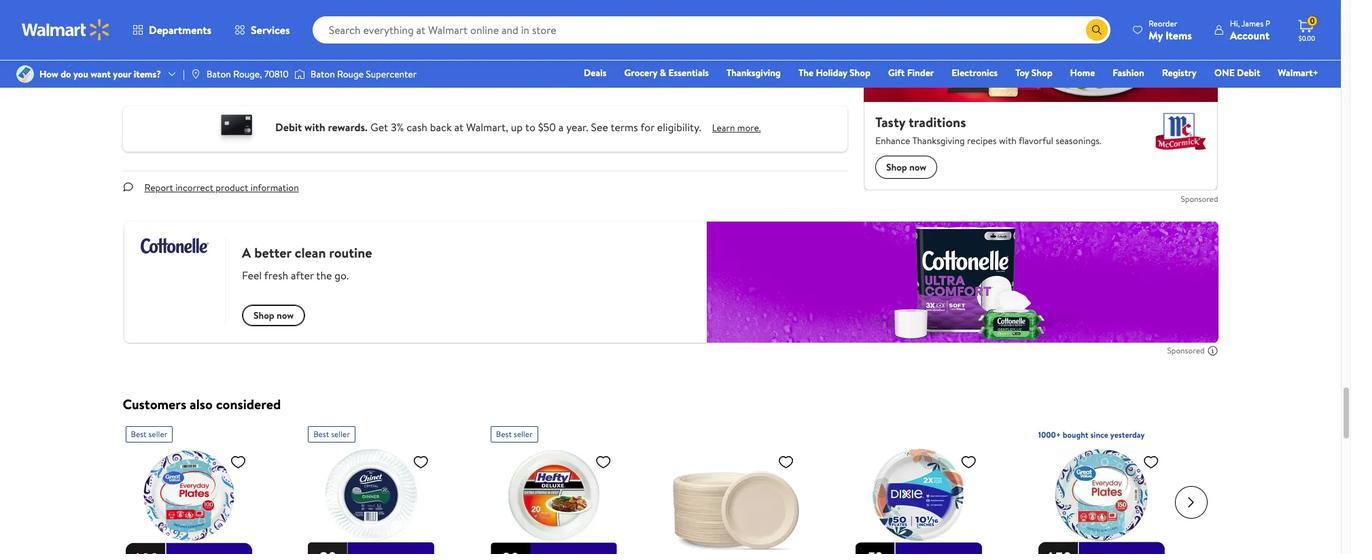 Task type: describe. For each thing, give the bounding box(es) containing it.
&
[[660, 66, 666, 80]]

baton rouge, 70810
[[207, 67, 289, 81]]

add to favorites list, great value everyday strong, soak proof, microwave safe, disposable paper lunch plates, 8.5 inch, 100 plates, patterned image
[[230, 453, 246, 470]]

0 horizontal spatial see
[[455, 53, 470, 67]]

Search search field
[[312, 16, 1111, 44]]

$0.00
[[1299, 33, 1316, 43]]

seller for third product group from the right
[[331, 428, 350, 440]]

holiday
[[816, 66, 848, 80]]

reorder my items
[[1149, 17, 1192, 42]]

0 for second 0 button from left
[[553, 5, 558, 16]]

year.
[[566, 120, 588, 135]]

terms
[[611, 120, 638, 135]]

toy shop
[[1016, 66, 1053, 80]]

1 product group from the left
[[125, 421, 278, 554]]

$50
[[538, 120, 556, 135]]

how
[[39, 67, 58, 81]]

bought
[[1063, 429, 1089, 440]]

hi, james p account
[[1230, 17, 1271, 42]]

0 inside 0 $0.00
[[1310, 15, 1315, 27]]

supercenter
[[366, 67, 417, 81]]

add to favorites list, chinet crystal® premium plastic dinner plates, clear, 10", 20 count image
[[413, 453, 429, 470]]

get
[[370, 120, 388, 135]]

1 vertical spatial see
[[591, 120, 608, 135]]

2 shop from the left
[[1032, 66, 1053, 80]]

home
[[1070, 66, 1095, 80]]

baton for baton rouge supercenter
[[310, 67, 335, 81]]

finder
[[907, 66, 934, 80]]

see all reviews link
[[444, 50, 527, 70]]

debit with rewards. get 3% cash back at walmart, up to $50 a year. see terms for eligibility.
[[275, 120, 701, 135]]

best seller for 4th product group from the right
[[131, 428, 167, 440]]

the holiday shop
[[799, 66, 871, 80]]

100% compostable 7 inch heavy-duty plates [125 pack] eco-friendly disposable sugarcane paper plates - brown unbleached… image
[[673, 448, 800, 554]]

see all reviews
[[455, 53, 515, 67]]

electronics link
[[946, 65, 1004, 80]]

incorrect
[[175, 181, 213, 194]]

the
[[799, 66, 814, 80]]

product group containing 1000+ bought since yesterday
[[1039, 421, 1191, 554]]

chinet crystal® premium plastic dinner plates, clear, 10", 20 count image
[[308, 448, 434, 554]]

departments button
[[121, 14, 223, 46]]

eligibility.
[[657, 120, 701, 135]]

how do you want your items?
[[39, 67, 161, 81]]

walmart+
[[1278, 66, 1319, 80]]

rouge
[[337, 67, 364, 81]]

also
[[190, 395, 213, 413]]

seller for 4th product group from the right
[[149, 428, 167, 440]]

0 $0.00
[[1299, 15, 1316, 43]]

add to favorites list, great value everyday strong, soak proof, microwave safe, disposable paper plates, 10", patterned, 150 count image
[[1143, 453, 1160, 470]]

electronics
[[952, 66, 998, 80]]

0 for 1st 0 button from left
[[519, 5, 525, 16]]

ad disclaimer and feedback for marqueedisplayad image
[[1208, 345, 1219, 356]]

fashion
[[1113, 66, 1145, 80]]

fashion link
[[1107, 65, 1151, 80]]

report incorrect product information button
[[134, 171, 310, 204]]

70810
[[264, 67, 289, 81]]

hi,
[[1230, 17, 1240, 29]]

rewards.
[[328, 120, 368, 135]]

best seller for 2nd product group from the right
[[496, 428, 533, 440]]

james
[[1242, 17, 1264, 29]]

hefty deluxe extra strong & deep foam plates, round, white, 10.25 inch, 20 count image
[[491, 448, 617, 554]]

1 vertical spatial sponsored
[[1168, 345, 1205, 356]]

reorder
[[1149, 17, 1178, 29]]

best for the hefty deluxe extra strong & deep foam plates, round, white, 10.25 inch, 20 count image on the bottom
[[496, 428, 512, 440]]

1 shop from the left
[[850, 66, 871, 80]]

baton for baton rouge, 70810
[[207, 67, 231, 81]]

back
[[430, 120, 452, 135]]

up
[[511, 120, 523, 135]]

baton rouge supercenter
[[310, 67, 417, 81]]

one debit card  debit with rewards. get 3% cash back at walmart, up to $50 a year. see terms for eligibility. learn more. element
[[712, 121, 761, 135]]

with
[[305, 120, 325, 135]]

cash
[[407, 120, 427, 135]]

 image for baton
[[190, 69, 201, 80]]

the holiday shop link
[[793, 65, 877, 80]]

one
[[1215, 66, 1235, 80]]

departments
[[149, 22, 211, 37]]

learn more.
[[712, 121, 761, 135]]

gift finder link
[[882, 65, 940, 80]]

walmart+ link
[[1272, 65, 1325, 80]]

walmart,
[[466, 120, 508, 135]]



Task type: locate. For each thing, give the bounding box(es) containing it.
1000+ bought since yesterday
[[1039, 429, 1145, 440]]

baton left rouge
[[310, 67, 335, 81]]

best seller
[[131, 428, 167, 440], [313, 428, 350, 440], [496, 428, 533, 440]]

my
[[1149, 28, 1163, 42]]

1 baton from the left
[[207, 67, 231, 81]]

3 product group from the left
[[491, 421, 643, 554]]

more.
[[737, 121, 761, 135]]

0 horizontal spatial debit
[[275, 120, 302, 135]]

services button
[[223, 14, 302, 46]]

a
[[559, 120, 564, 135]]

3 best from the left
[[496, 428, 512, 440]]

1 horizontal spatial baton
[[310, 67, 335, 81]]

all
[[473, 53, 482, 67]]

report incorrect product information
[[144, 181, 299, 194]]

grocery
[[624, 66, 658, 80]]

2 horizontal spatial 0
[[1310, 15, 1315, 27]]

considered
[[216, 395, 281, 413]]

seller for 2nd product group from the right
[[514, 428, 533, 440]]

3 seller from the left
[[514, 428, 533, 440]]

add to favorites list, hefty deluxe extra strong & deep foam plates, round, white, 10.25 inch, 20 count image
[[595, 453, 612, 470]]

grocery & essentials
[[624, 66, 709, 80]]

do
[[61, 67, 71, 81]]

add to favorites list, dixie disposable paper plates, multicolor, 10 in, 50 count image
[[961, 453, 977, 470]]

best for great value everyday strong, soak proof, microwave safe, disposable paper lunch plates, 8.5 inch, 100 plates, patterned image
[[131, 428, 147, 440]]

baton left rouge,
[[207, 67, 231, 81]]

best for chinet crystal® premium plastic dinner plates, clear, 10", 20 count image at the left bottom
[[313, 428, 329, 440]]

1000+
[[1039, 429, 1061, 440]]

your
[[113, 67, 131, 81]]

customers
[[123, 395, 186, 413]]

report
[[144, 181, 173, 194]]

essentials
[[669, 66, 709, 80]]

Walmart Site-Wide search field
[[312, 16, 1111, 44]]

you
[[73, 67, 88, 81]]

gift
[[888, 66, 905, 80]]

account
[[1230, 28, 1270, 42]]

1 horizontal spatial see
[[591, 120, 608, 135]]

registry
[[1162, 66, 1197, 80]]

 image
[[294, 67, 305, 81]]

debit left 'with'
[[275, 120, 302, 135]]

0 horizontal spatial seller
[[149, 428, 167, 440]]

customers also considered
[[123, 395, 281, 413]]

1 0 button from the left
[[502, 4, 535, 17]]

|
[[183, 67, 185, 81]]

1 horizontal spatial best
[[313, 428, 329, 440]]

see
[[455, 53, 470, 67], [591, 120, 608, 135]]

3 best seller from the left
[[496, 428, 533, 440]]

product
[[216, 181, 248, 194]]

walmart image
[[22, 19, 110, 41]]

one debit
[[1215, 66, 1261, 80]]

0 horizontal spatial shop
[[850, 66, 871, 80]]

gift finder
[[888, 66, 934, 80]]

1 horizontal spatial shop
[[1032, 66, 1053, 80]]

see left all
[[455, 53, 470, 67]]

1 best from the left
[[131, 428, 147, 440]]

for
[[641, 120, 655, 135]]

0 horizontal spatial 0
[[519, 5, 525, 16]]

seller
[[149, 428, 167, 440], [331, 428, 350, 440], [514, 428, 533, 440]]

0 horizontal spatial best
[[131, 428, 147, 440]]

search icon image
[[1092, 24, 1103, 35]]

best seller for third product group from the right
[[313, 428, 350, 440]]

services
[[251, 22, 290, 37]]

0 horizontal spatial baton
[[207, 67, 231, 81]]

4 product group from the left
[[1039, 421, 1191, 554]]

great value everyday strong, soak proof, microwave safe, disposable paper lunch plates, 8.5 inch, 100 plates, patterned image
[[125, 448, 252, 554]]

one debit link
[[1208, 65, 1267, 80]]

reviews
[[484, 53, 515, 67]]

since
[[1091, 429, 1109, 440]]

information
[[251, 181, 299, 194]]

1 horizontal spatial seller
[[331, 428, 350, 440]]

0 button
[[502, 4, 535, 17], [535, 4, 569, 17]]

deals
[[584, 66, 607, 80]]

thanksgiving link
[[721, 65, 787, 80]]

one debit card image
[[209, 111, 264, 146]]

p
[[1266, 17, 1271, 29]]

add to favorites list, 100% compostable 7 inch heavy-duty plates [125 pack] eco-friendly disposable sugarcane paper plates - brown unbleached… image
[[778, 453, 794, 470]]

next slide for customers also considered list image
[[1175, 486, 1208, 518]]

shop right holiday
[[850, 66, 871, 80]]

deals link
[[578, 65, 613, 80]]

0 horizontal spatial  image
[[16, 65, 34, 83]]

great value everyday strong, soak proof, microwave safe, disposable paper plates, 10", patterned, 150 count image
[[1039, 448, 1165, 554]]

0 vertical spatial sponsored
[[1181, 193, 1218, 204]]

items?
[[134, 67, 161, 81]]

2 best from the left
[[313, 428, 329, 440]]

3%
[[391, 120, 404, 135]]

dixie disposable paper plates, multicolor, 10 in, 50 count image
[[856, 448, 982, 554]]

toy
[[1016, 66, 1030, 80]]

items
[[1166, 28, 1192, 42]]

2 product group from the left
[[308, 421, 461, 554]]

1 horizontal spatial  image
[[190, 69, 201, 80]]

1 horizontal spatial best seller
[[313, 428, 350, 440]]

0 horizontal spatial best seller
[[131, 428, 167, 440]]

to
[[525, 120, 536, 135]]

 image left 'how'
[[16, 65, 34, 83]]

debit right one
[[1237, 66, 1261, 80]]

learn
[[712, 121, 735, 135]]

rouge,
[[233, 67, 262, 81]]

1 seller from the left
[[149, 428, 167, 440]]

1 horizontal spatial 0
[[553, 5, 558, 16]]

2 horizontal spatial seller
[[514, 428, 533, 440]]

baton
[[207, 67, 231, 81], [310, 67, 335, 81]]

best
[[131, 428, 147, 440], [313, 428, 329, 440], [496, 428, 512, 440]]

1 horizontal spatial debit
[[1237, 66, 1261, 80]]

home link
[[1064, 65, 1101, 80]]

grocery & essentials link
[[618, 65, 715, 80]]

2 baton from the left
[[310, 67, 335, 81]]

toy shop link
[[1010, 65, 1059, 80]]

2 seller from the left
[[331, 428, 350, 440]]

shop right toy
[[1032, 66, 1053, 80]]

registry link
[[1156, 65, 1203, 80]]

1 best seller from the left
[[131, 428, 167, 440]]

at
[[454, 120, 464, 135]]

2 horizontal spatial best seller
[[496, 428, 533, 440]]

debit
[[1237, 66, 1261, 80], [275, 120, 302, 135]]

0 vertical spatial debit
[[1237, 66, 1261, 80]]

2 best seller from the left
[[313, 428, 350, 440]]

see right year.
[[591, 120, 608, 135]]

 image
[[16, 65, 34, 83], [190, 69, 201, 80]]

2 0 button from the left
[[535, 4, 569, 17]]

yesterday
[[1111, 429, 1145, 440]]

1 vertical spatial debit
[[275, 120, 302, 135]]

0 vertical spatial see
[[455, 53, 470, 67]]

 image for how
[[16, 65, 34, 83]]

 image right |
[[190, 69, 201, 80]]

product group
[[125, 421, 278, 554], [308, 421, 461, 554], [491, 421, 643, 554], [1039, 421, 1191, 554]]

shop
[[850, 66, 871, 80], [1032, 66, 1053, 80]]

2 horizontal spatial best
[[496, 428, 512, 440]]

thanksgiving
[[727, 66, 781, 80]]

0
[[519, 5, 525, 16], [553, 5, 558, 16], [1310, 15, 1315, 27]]



Task type: vqa. For each thing, say whether or not it's contained in the screenshot.
character list
no



